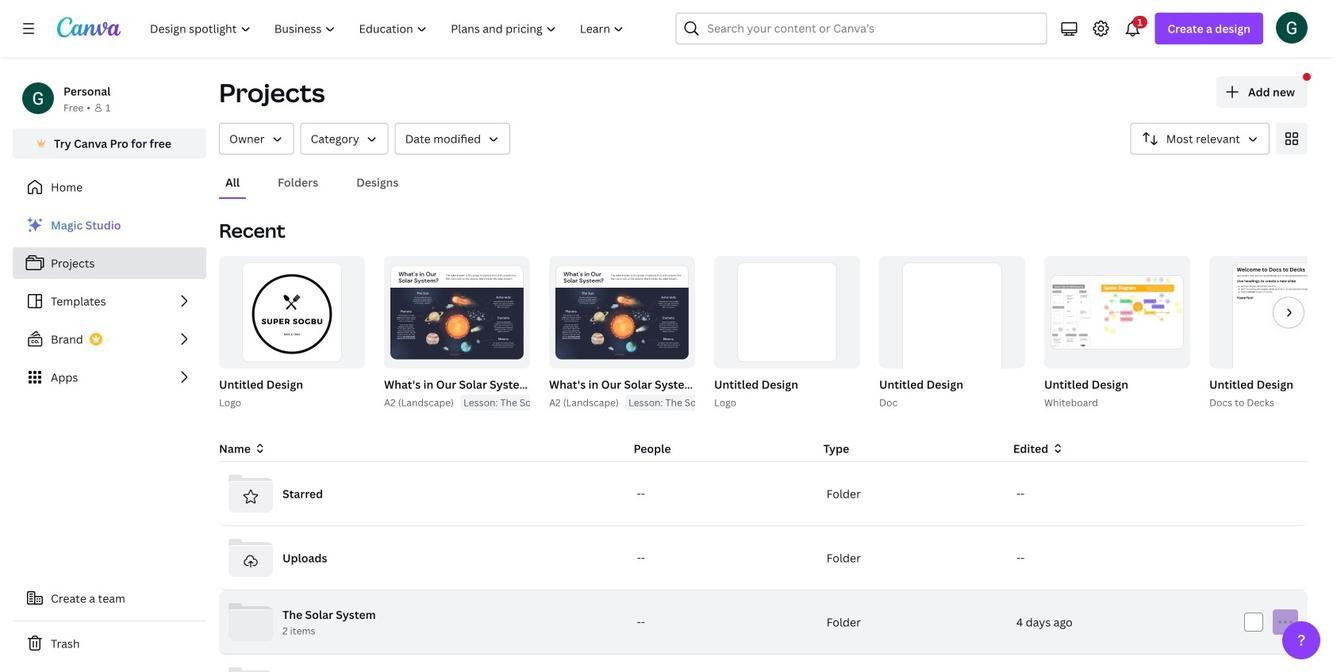 Task type: vqa. For each thing, say whether or not it's contained in the screenshot.
group
yes



Task type: locate. For each thing, give the bounding box(es) containing it.
None search field
[[676, 13, 1047, 44]]

group
[[216, 256, 365, 411], [219, 256, 365, 369], [381, 256, 586, 411], [384, 256, 530, 369], [546, 256, 751, 411], [549, 256, 695, 369], [711, 256, 860, 411], [714, 256, 860, 369], [876, 256, 1025, 411], [879, 256, 1025, 404], [1041, 256, 1190, 411], [1044, 256, 1190, 369], [1206, 256, 1333, 411], [1209, 256, 1333, 404]]

7 group from the left
[[711, 256, 860, 411]]

top level navigation element
[[140, 13, 638, 44]]

Owner button
[[219, 123, 294, 155]]

Category button
[[300, 123, 389, 155]]

4 group from the left
[[384, 256, 530, 369]]

greg robinson image
[[1276, 12, 1308, 43]]

2 group from the left
[[219, 256, 365, 369]]

5 group from the left
[[546, 256, 751, 411]]

list
[[13, 209, 206, 394]]



Task type: describe. For each thing, give the bounding box(es) containing it.
11 group from the left
[[1041, 256, 1190, 411]]

Search search field
[[707, 13, 1015, 44]]

10 group from the left
[[879, 256, 1025, 404]]

3 group from the left
[[381, 256, 586, 411]]

Sort by button
[[1131, 123, 1270, 155]]

9 group from the left
[[876, 256, 1025, 411]]

13 group from the left
[[1206, 256, 1333, 411]]

12 group from the left
[[1044, 256, 1190, 369]]

14 group from the left
[[1209, 256, 1333, 404]]

6 group from the left
[[549, 256, 695, 369]]

Date modified button
[[395, 123, 510, 155]]

8 group from the left
[[714, 256, 860, 369]]

1 group from the left
[[216, 256, 365, 411]]



